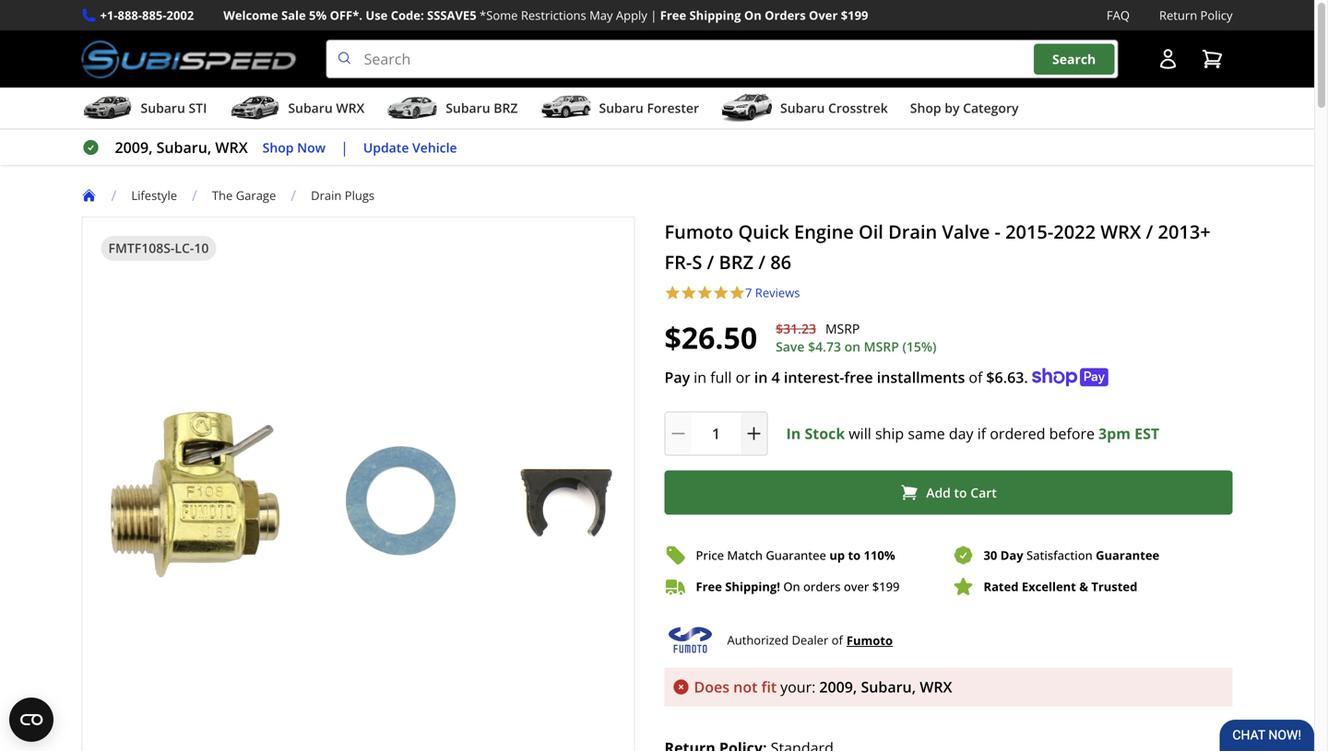 Task type: describe. For each thing, give the bounding box(es) containing it.
4
[[772, 368, 780, 388]]

2022
[[1054, 219, 1096, 245]]

of inside authorized dealer of fumoto
[[832, 632, 843, 649]]

subaru forester
[[599, 99, 699, 117]]

3 star image from the left
[[729, 285, 745, 301]]

match
[[727, 548, 763, 564]]

fumoto quick engine oil drain valve - 2015-2022 wrx / 2013+ fr-s / brz / 86
[[665, 219, 1211, 275]]

2013+
[[1158, 219, 1211, 245]]

wrx inside fumoto quick engine oil drain valve - 2015-2022 wrx / 2013+ fr-s / brz / 86
[[1101, 219, 1141, 245]]

lc-
[[175, 239, 194, 257]]

up
[[830, 548, 845, 564]]

(15%)
[[903, 338, 937, 356]]

0 horizontal spatial subaru,
[[156, 138, 211, 157]]

shop by category button
[[910, 91, 1019, 128]]

0 vertical spatial free
[[660, 7, 686, 24]]

return
[[1159, 7, 1197, 24]]

subaru crosstrek button
[[721, 91, 888, 128]]

pay
[[665, 368, 690, 388]]

1 horizontal spatial msrp
[[864, 338, 899, 356]]

7 reviews
[[745, 285, 800, 301]]

subaru sti
[[141, 99, 207, 117]]

$4.73
[[808, 338, 841, 356]]

brz inside dropdown button
[[494, 99, 518, 117]]

ordered
[[990, 424, 1046, 444]]

subaru wrx
[[288, 99, 365, 117]]

category
[[963, 99, 1019, 117]]

10
[[194, 239, 209, 257]]

888-
[[118, 7, 142, 24]]

subaru brz button
[[387, 91, 518, 128]]

dealer
[[792, 632, 829, 649]]

1 horizontal spatial $199
[[872, 579, 900, 595]]

a subaru brz thumbnail image image
[[387, 94, 438, 122]]

3pm
[[1099, 424, 1131, 444]]

fumoto inside fumoto quick engine oil drain valve - 2015-2022 wrx / 2013+ fr-s / brz / 86
[[665, 219, 734, 245]]

0 horizontal spatial drain
[[311, 187, 342, 204]]

vehicle
[[412, 139, 457, 156]]

*some
[[480, 7, 518, 24]]

885-
[[142, 7, 167, 24]]

fmtf108s-
[[108, 239, 175, 257]]

or
[[736, 368, 751, 388]]

forester
[[647, 99, 699, 117]]

shop pay image
[[1032, 369, 1109, 387]]

shop for shop now
[[263, 139, 294, 156]]

shop now
[[263, 139, 326, 156]]

policy
[[1201, 7, 1233, 24]]

price
[[696, 548, 724, 564]]

add to cart button
[[665, 471, 1233, 515]]

lifestyle link up "fmtf108s-lc-10"
[[131, 187, 177, 204]]

1 vertical spatial 2009,
[[819, 678, 857, 697]]

a subaru wrx thumbnail image image
[[229, 94, 281, 122]]

fumoto link
[[847, 631, 893, 651]]

faq link
[[1107, 6, 1130, 25]]

lifestyle link down "2009, subaru, wrx"
[[131, 187, 192, 204]]

est
[[1135, 424, 1160, 444]]

+1-
[[100, 7, 118, 24]]

price match guarantee up to 110%
[[696, 548, 895, 564]]

fmtf108s-lc-10
[[108, 239, 209, 257]]

1 vertical spatial to
[[848, 548, 861, 564]]

fumoto image
[[665, 628, 716, 654]]

over
[[844, 579, 869, 595]]

update
[[363, 139, 409, 156]]

110%
[[864, 548, 895, 564]]

quick
[[738, 219, 789, 245]]

shipping
[[690, 7, 741, 24]]

1 horizontal spatial subaru,
[[861, 678, 916, 697]]

the garage
[[212, 187, 276, 204]]

add
[[926, 484, 951, 502]]

30 day satisfaction guarantee
[[984, 548, 1160, 564]]

subaru for subaru sti
[[141, 99, 185, 117]]

.
[[1024, 368, 1028, 388]]

home image
[[82, 188, 96, 203]]

restrictions
[[521, 7, 586, 24]]

*some restrictions may apply | free shipping on orders over $199
[[480, 7, 868, 24]]

apply
[[616, 7, 647, 24]]

a subaru crosstrek thumbnail image image
[[721, 94, 773, 122]]

&
[[1079, 579, 1088, 595]]

s
[[692, 250, 702, 275]]

day
[[949, 424, 974, 444]]

engine
[[794, 219, 854, 245]]

1 in from the left
[[694, 368, 707, 388]]

orders
[[803, 579, 841, 595]]

subaru wrx button
[[229, 91, 365, 128]]

sale
[[281, 7, 306, 24]]

subaru for subaru brz
[[446, 99, 490, 117]]

subaru brz
[[446, 99, 518, 117]]

shop by category
[[910, 99, 1019, 117]]

brz inside fumoto quick engine oil drain valve - 2015-2022 wrx / 2013+ fr-s / brz / 86
[[719, 250, 754, 275]]

authorized
[[727, 632, 789, 649]]

by
[[945, 99, 960, 117]]

drain inside fumoto quick engine oil drain valve - 2015-2022 wrx / 2013+ fr-s / brz / 86
[[888, 219, 937, 245]]

welcome sale 5% off*. use code: sssave5
[[223, 7, 477, 24]]

2 star image from the left
[[681, 285, 697, 301]]

code:
[[391, 7, 424, 24]]

orders
[[765, 7, 806, 24]]

free shipping! on orders over $199
[[696, 579, 900, 595]]

day
[[1001, 548, 1024, 564]]

in
[[786, 424, 801, 444]]

1 vertical spatial on
[[783, 579, 800, 595]]

drain plugs
[[311, 187, 375, 204]]

crosstrek
[[828, 99, 888, 117]]

may
[[590, 7, 613, 24]]

off*.
[[330, 7, 363, 24]]



Task type: vqa. For each thing, say whether or not it's contained in the screenshot.
the topmost AXLE
no



Task type: locate. For each thing, give the bounding box(es) containing it.
1 vertical spatial |
[[340, 138, 349, 157]]

0 vertical spatial drain
[[311, 187, 342, 204]]

on
[[845, 338, 861, 356]]

0 vertical spatial brz
[[494, 99, 518, 117]]

will
[[849, 424, 872, 444]]

wrx inside dropdown button
[[336, 99, 365, 117]]

5 subaru from the left
[[780, 99, 825, 117]]

0 horizontal spatial in
[[694, 368, 707, 388]]

faq
[[1107, 7, 1130, 24]]

drain
[[311, 187, 342, 204], [888, 219, 937, 245]]

0 vertical spatial |
[[651, 7, 657, 24]]

garage
[[236, 187, 276, 204]]

sssave5
[[427, 7, 477, 24]]

0 vertical spatial on
[[744, 7, 762, 24]]

2009, subaru, wrx
[[115, 138, 248, 157]]

does
[[694, 678, 730, 697]]

lifestyle
[[131, 187, 177, 204]]

of left $6.63
[[969, 368, 983, 388]]

shop left now
[[263, 139, 294, 156]]

trusted
[[1092, 579, 1138, 595]]

brz
[[494, 99, 518, 117], [719, 250, 754, 275]]

1 vertical spatial of
[[832, 632, 843, 649]]

satisfaction
[[1027, 548, 1093, 564]]

return policy
[[1159, 7, 1233, 24]]

0 horizontal spatial msrp
[[826, 320, 860, 338]]

1 vertical spatial subaru,
[[861, 678, 916, 697]]

excellent
[[1022, 579, 1076, 595]]

3 subaru from the left
[[446, 99, 490, 117]]

0 horizontal spatial to
[[848, 548, 861, 564]]

drain plugs link down now
[[311, 187, 375, 204]]

1 vertical spatial fumoto
[[847, 633, 893, 649]]

0 horizontal spatial of
[[832, 632, 843, 649]]

5%
[[309, 7, 327, 24]]

0 horizontal spatial fumoto
[[665, 219, 734, 245]]

0 vertical spatial fumoto
[[665, 219, 734, 245]]

0 vertical spatial $199
[[841, 7, 868, 24]]

brz left a subaru forester thumbnail image
[[494, 99, 518, 117]]

0 vertical spatial 2009,
[[115, 138, 153, 157]]

2009,
[[115, 138, 153, 157], [819, 678, 857, 697]]

star image left "reviews"
[[729, 285, 745, 301]]

2 subaru from the left
[[288, 99, 333, 117]]

0 vertical spatial shop
[[910, 99, 941, 117]]

guarantee up 'trusted'
[[1096, 548, 1160, 564]]

reviews
[[755, 285, 800, 301]]

| right now
[[340, 138, 349, 157]]

subaru up vehicle
[[446, 99, 490, 117]]

0 horizontal spatial 2009,
[[115, 138, 153, 157]]

$31.23 msrp save $4.73 on msrp (15%)
[[776, 320, 937, 356]]

+1-888-885-2002
[[100, 7, 194, 24]]

in
[[694, 368, 707, 388], [754, 368, 768, 388]]

subaru left sti
[[141, 99, 185, 117]]

1 horizontal spatial of
[[969, 368, 983, 388]]

7 reviews link
[[745, 285, 800, 301]]

shop for shop by category
[[910, 99, 941, 117]]

1 horizontal spatial shop
[[910, 99, 941, 117]]

search input field
[[326, 40, 1118, 79]]

| right apply
[[651, 7, 657, 24]]

shop inside shop now 'link'
[[263, 139, 294, 156]]

2 star image from the left
[[713, 285, 729, 301]]

guarantee up free shipping! on orders over $199
[[766, 548, 826, 564]]

free right apply
[[660, 7, 686, 24]]

None number field
[[665, 412, 768, 456]]

interest-
[[784, 368, 844, 388]]

lifestyle link
[[131, 187, 192, 204], [131, 187, 177, 204]]

$6.63
[[986, 368, 1024, 388]]

/ left 2013+
[[1146, 219, 1153, 245]]

1 guarantee from the left
[[766, 548, 826, 564]]

shop left by
[[910, 99, 941, 117]]

fumoto inside authorized dealer of fumoto
[[847, 633, 893, 649]]

of right dealer
[[832, 632, 843, 649]]

/ right home icon
[[111, 186, 117, 205]]

0 horizontal spatial guarantee
[[766, 548, 826, 564]]

subispeed logo image
[[82, 40, 297, 79]]

subaru,
[[156, 138, 211, 157], [861, 678, 916, 697]]

1 horizontal spatial free
[[696, 579, 722, 595]]

free
[[844, 368, 873, 388]]

cart
[[971, 484, 997, 502]]

drain plugs link
[[311, 187, 389, 204], [311, 187, 375, 204]]

1 horizontal spatial brz
[[719, 250, 754, 275]]

in left the "full"
[[694, 368, 707, 388]]

1 horizontal spatial on
[[783, 579, 800, 595]]

of
[[969, 368, 983, 388], [832, 632, 843, 649]]

subaru, down fumoto link
[[861, 678, 916, 697]]

msrp
[[826, 320, 860, 338], [864, 338, 899, 356]]

1 horizontal spatial 2009,
[[819, 678, 857, 697]]

valve
[[942, 219, 990, 245]]

fr-
[[665, 250, 692, 275]]

0 horizontal spatial free
[[660, 7, 686, 24]]

save
[[776, 338, 805, 356]]

86
[[770, 250, 792, 275]]

welcome
[[223, 7, 278, 24]]

drain right oil
[[888, 219, 937, 245]]

1 vertical spatial brz
[[719, 250, 754, 275]]

update vehicle button
[[363, 137, 457, 158]]

open widget image
[[9, 698, 54, 743]]

now
[[297, 139, 326, 156]]

star image left 7
[[713, 285, 729, 301]]

1 horizontal spatial to
[[954, 484, 967, 502]]

full
[[710, 368, 732, 388]]

1 vertical spatial shop
[[263, 139, 294, 156]]

shipping!
[[725, 579, 780, 595]]

/ right the garage
[[291, 186, 296, 205]]

subaru for subaru wrx
[[288, 99, 333, 117]]

over
[[809, 7, 838, 24]]

subaru for subaru crosstrek
[[780, 99, 825, 117]]

30
[[984, 548, 997, 564]]

$199
[[841, 7, 868, 24], [872, 579, 900, 595]]

authorized dealer of fumoto
[[727, 632, 893, 649]]

1 vertical spatial free
[[696, 579, 722, 595]]

ship
[[875, 424, 904, 444]]

/ right s
[[707, 250, 714, 275]]

2 guarantee from the left
[[1096, 548, 1160, 564]]

fumoto up s
[[665, 219, 734, 245]]

1 horizontal spatial guarantee
[[1096, 548, 1160, 564]]

1 horizontal spatial fumoto
[[847, 633, 893, 649]]

shop inside the shop by category dropdown button
[[910, 99, 941, 117]]

a subaru sti thumbnail image image
[[82, 94, 133, 122]]

1 vertical spatial $199
[[872, 579, 900, 595]]

/ left the
[[192, 186, 197, 205]]

in stock will ship same day if ordered before 3pm est
[[786, 424, 1160, 444]]

1 horizontal spatial drain
[[888, 219, 937, 245]]

2 in from the left
[[754, 368, 768, 388]]

0 horizontal spatial $199
[[841, 7, 868, 24]]

use
[[366, 7, 388, 24]]

plugs
[[345, 187, 375, 204]]

4 subaru from the left
[[599, 99, 644, 117]]

0 horizontal spatial |
[[340, 138, 349, 157]]

free down price
[[696, 579, 722, 595]]

star image down s
[[697, 285, 713, 301]]

to right add
[[954, 484, 967, 502]]

subaru up now
[[288, 99, 333, 117]]

update vehicle
[[363, 139, 457, 156]]

0 horizontal spatial on
[[744, 7, 762, 24]]

decrement image
[[669, 425, 688, 443]]

2002
[[167, 7, 194, 24]]

drain plugs link down update
[[311, 187, 389, 204]]

to right up
[[848, 548, 861, 564]]

the garage link
[[212, 187, 291, 204], [212, 187, 276, 204]]

0 horizontal spatial shop
[[263, 139, 294, 156]]

0 vertical spatial of
[[969, 368, 983, 388]]

pay in full or in 4 interest-free installments of $6.63 .
[[665, 368, 1028, 388]]

1 star image from the left
[[697, 285, 713, 301]]

fumoto down over
[[847, 633, 893, 649]]

0 vertical spatial subaru,
[[156, 138, 211, 157]]

wrx
[[336, 99, 365, 117], [215, 138, 248, 157], [1101, 219, 1141, 245], [920, 678, 952, 697]]

subaru left forester
[[599, 99, 644, 117]]

increment image
[[745, 425, 763, 443]]

+1-888-885-2002 link
[[100, 6, 194, 25]]

not
[[733, 678, 758, 697]]

subaru right a subaru crosstrek thumbnail image
[[780, 99, 825, 117]]

a subaru forester thumbnail image image
[[540, 94, 592, 122]]

1 vertical spatial drain
[[888, 219, 937, 245]]

1 horizontal spatial |
[[651, 7, 657, 24]]

subaru for subaru forester
[[599, 99, 644, 117]]

0 horizontal spatial brz
[[494, 99, 518, 117]]

0 vertical spatial to
[[954, 484, 967, 502]]

star image down fr-
[[665, 285, 681, 301]]

$26.50
[[665, 318, 757, 358]]

star image down s
[[681, 285, 697, 301]]

/ left 86
[[758, 250, 766, 275]]

star image
[[665, 285, 681, 301], [681, 285, 697, 301], [729, 285, 745, 301]]

your:
[[780, 678, 816, 697]]

subaru
[[141, 99, 185, 117], [288, 99, 333, 117], [446, 99, 490, 117], [599, 99, 644, 117], [780, 99, 825, 117]]

2009, down subaru sti dropdown button
[[115, 138, 153, 157]]

the
[[212, 187, 233, 204]]

1 star image from the left
[[665, 285, 681, 301]]

in left 4
[[754, 368, 768, 388]]

rated
[[984, 579, 1019, 595]]

stock
[[805, 424, 845, 444]]

1 subaru from the left
[[141, 99, 185, 117]]

star image
[[697, 285, 713, 301], [713, 285, 729, 301]]

shop now link
[[263, 137, 326, 158]]

fit
[[762, 678, 777, 697]]

button image
[[1157, 48, 1179, 70]]

brz up 7
[[719, 250, 754, 275]]

msrp up the on
[[826, 320, 860, 338]]

subaru crosstrek
[[780, 99, 888, 117]]

rated excellent & trusted
[[984, 579, 1138, 595]]

2009, right your:
[[819, 678, 857, 697]]

to inside add to cart button
[[954, 484, 967, 502]]

1 horizontal spatial in
[[754, 368, 768, 388]]

subaru, down subaru sti
[[156, 138, 211, 157]]

msrp right the on
[[864, 338, 899, 356]]

subaru forester button
[[540, 91, 699, 128]]

drain left plugs
[[311, 187, 342, 204]]

does not fit your: 2009, subaru, wrx
[[694, 678, 952, 697]]

subaru inside dropdown button
[[599, 99, 644, 117]]

search
[[1053, 50, 1096, 68]]



